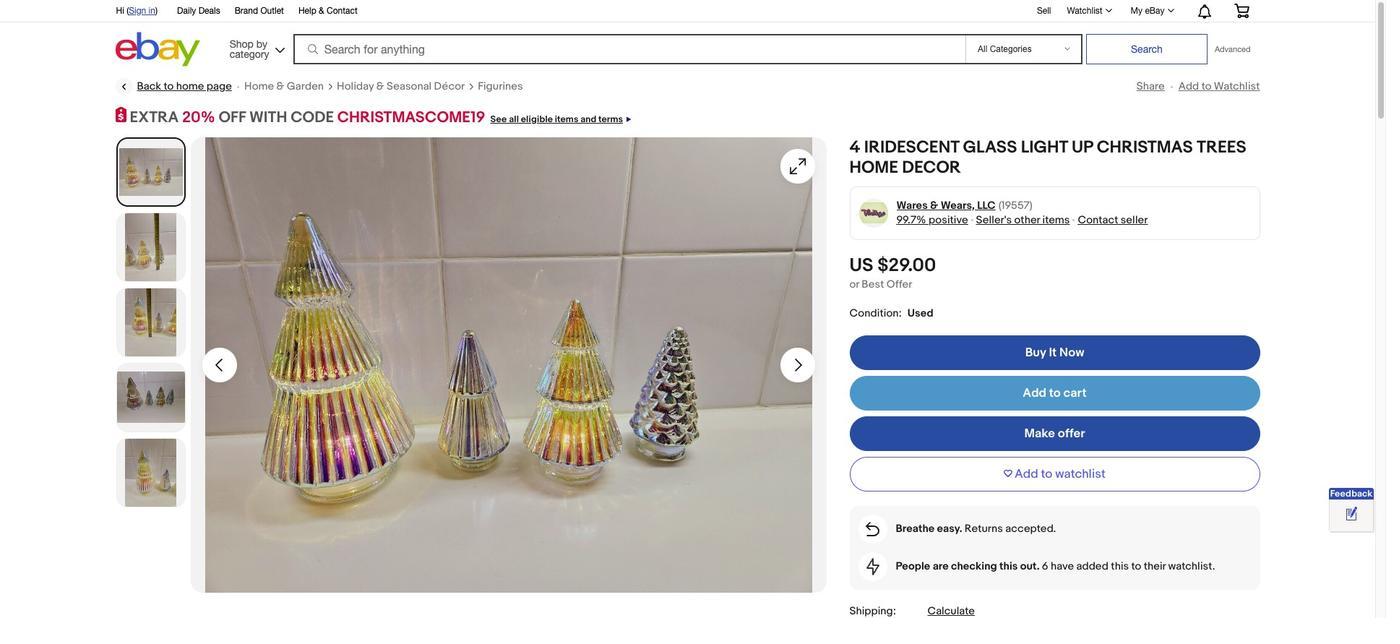 Task type: locate. For each thing, give the bounding box(es) containing it.
1 vertical spatial contact
[[1078, 213, 1118, 227]]

shipping:
[[850, 604, 896, 618]]

their
[[1144, 559, 1166, 573]]

0 vertical spatial contact
[[327, 6, 358, 16]]

daily
[[177, 6, 196, 16]]

calculate link
[[928, 604, 975, 618]]

up
[[1072, 137, 1093, 157]]

home
[[850, 157, 899, 178]]

to down 'advanced' link
[[1202, 80, 1212, 93]]

sell link
[[1031, 6, 1058, 16]]

to for watchlist
[[1041, 467, 1053, 481]]

wares & wears, llc image
[[859, 198, 888, 228]]

to left cart
[[1049, 386, 1061, 400]]

see all eligible items and terms
[[490, 113, 623, 125]]

0 horizontal spatial contact
[[327, 6, 358, 16]]

christmas
[[1097, 137, 1193, 157]]

feedback
[[1331, 488, 1373, 499]]

brand outlet
[[235, 6, 284, 16]]

décor
[[434, 80, 465, 93]]

outlet
[[261, 6, 284, 16]]

hi
[[116, 6, 124, 16]]

0 horizontal spatial items
[[555, 113, 579, 125]]

& for garden
[[276, 80, 284, 93]]

& right home
[[276, 80, 284, 93]]

to left the watchlist
[[1041, 467, 1053, 481]]

add for add to watchlist
[[1179, 80, 1199, 93]]

condition: used
[[850, 306, 934, 320]]

buy
[[1025, 345, 1046, 360]]

code
[[291, 108, 334, 127]]

my ebay link
[[1123, 2, 1181, 20]]

seller's
[[976, 213, 1012, 227]]

items left the and
[[555, 113, 579, 125]]

with details__icon image for breathe
[[866, 522, 880, 536]]

home
[[176, 80, 204, 93]]

with details__icon image
[[866, 522, 880, 536], [866, 558, 879, 575]]

this left the out.
[[1000, 559, 1018, 573]]

(19557)
[[999, 198, 1033, 212]]

checking
[[951, 559, 997, 573]]

1 horizontal spatial watchlist
[[1214, 80, 1260, 93]]

0 horizontal spatial this
[[1000, 559, 1018, 573]]

0 horizontal spatial watchlist
[[1067, 6, 1103, 16]]

watchlist
[[1056, 467, 1106, 481]]

to for watchlist
[[1202, 80, 1212, 93]]

contact seller link
[[1078, 213, 1148, 227]]

easy.
[[937, 522, 962, 535]]

add left cart
[[1023, 386, 1047, 400]]

my ebay
[[1131, 6, 1165, 16]]

add to cart link
[[850, 376, 1260, 410]]

& right help
[[319, 6, 324, 16]]

add down make
[[1015, 467, 1039, 481]]

0 vertical spatial watchlist
[[1067, 6, 1103, 16]]

wares & wears, llc link
[[897, 198, 996, 213]]

& inside holiday & seasonal décor link
[[376, 80, 384, 93]]

best
[[862, 277, 884, 291]]

1 with details__icon image from the top
[[866, 522, 880, 536]]

advanced link
[[1208, 35, 1258, 64]]

now
[[1060, 345, 1085, 360]]

6
[[1042, 559, 1049, 573]]

decor
[[902, 157, 961, 178]]

& for contact
[[319, 6, 324, 16]]

holiday & seasonal décor link
[[337, 80, 465, 94]]

shop
[[230, 38, 254, 50]]

1 vertical spatial items
[[1043, 213, 1070, 227]]

this right added on the right bottom of page
[[1111, 559, 1129, 573]]

watchlist down 'advanced' link
[[1214, 80, 1260, 93]]

0 vertical spatial add
[[1179, 80, 1199, 93]]

with details__icon image left people
[[866, 558, 879, 575]]

breathe
[[896, 522, 935, 535]]

watchlist.
[[1168, 559, 1215, 573]]

add to watchlist
[[1179, 80, 1260, 93]]

share button
[[1137, 80, 1165, 93]]

make offer link
[[850, 416, 1260, 451]]

picture 4 of 5 image
[[117, 363, 185, 431]]

add to watchlist link
[[1179, 80, 1260, 93]]

1 vertical spatial watchlist
[[1214, 80, 1260, 93]]

with details__icon image left breathe
[[866, 522, 880, 536]]

advanced
[[1215, 45, 1251, 53]]

items
[[555, 113, 579, 125], [1043, 213, 1070, 227]]

help & contact link
[[298, 4, 358, 20]]

added
[[1077, 559, 1109, 573]]

share
[[1137, 80, 1165, 93]]

sign in link
[[129, 6, 155, 16]]

figurines link
[[478, 80, 523, 94]]

2 with details__icon image from the top
[[866, 558, 879, 575]]

us $29.00 or best offer
[[850, 254, 936, 291]]

to right back
[[164, 80, 174, 93]]

brand outlet link
[[235, 4, 284, 20]]

category
[[230, 48, 269, 60]]

account navigation
[[108, 0, 1260, 22]]

none submit inside shop by category "banner"
[[1086, 34, 1208, 64]]

contact right help
[[327, 6, 358, 16]]

& up 99.7% positive link
[[930, 198, 939, 212]]

extra
[[130, 108, 179, 127]]

1 vertical spatial add
[[1023, 386, 1047, 400]]

condition:
[[850, 306, 902, 320]]

2 vertical spatial add
[[1015, 467, 1039, 481]]

seasonal
[[387, 80, 432, 93]]

accepted.
[[1006, 522, 1056, 535]]

1 vertical spatial with details__icon image
[[866, 558, 879, 575]]

picture 2 of 5 image
[[117, 213, 185, 281]]

daily deals link
[[177, 4, 220, 20]]

back to home page link
[[115, 78, 232, 95]]

wares
[[897, 198, 928, 212]]

people are checking this out. 6 have added this to their watchlist.
[[896, 559, 1215, 573]]

returns
[[965, 522, 1003, 535]]

None submit
[[1086, 34, 1208, 64]]

christmascome19
[[337, 108, 485, 127]]

make
[[1025, 426, 1055, 441]]

& right holiday
[[376, 80, 384, 93]]

& inside help & contact link
[[319, 6, 324, 16]]

shop by category button
[[223, 32, 288, 63]]

are
[[933, 559, 949, 573]]

used
[[908, 306, 934, 320]]

contact seller
[[1078, 213, 1148, 227]]

add for add to watchlist
[[1015, 467, 1039, 481]]

and
[[581, 113, 597, 125]]

items right other
[[1043, 213, 1070, 227]]

your shopping cart image
[[1234, 4, 1250, 18]]

see all eligible items and terms link
[[485, 108, 631, 127]]

watchlist inside account navigation
[[1067, 6, 1103, 16]]

by
[[256, 38, 268, 50]]

99.7% positive
[[897, 213, 968, 227]]

1 horizontal spatial contact
[[1078, 213, 1118, 227]]

us
[[850, 254, 874, 277]]

page
[[207, 80, 232, 93]]

0 vertical spatial with details__icon image
[[866, 522, 880, 536]]

1 horizontal spatial this
[[1111, 559, 1129, 573]]

contact left seller
[[1078, 213, 1118, 227]]

&
[[319, 6, 324, 16], [276, 80, 284, 93], [376, 80, 384, 93], [930, 198, 939, 212]]

& inside home & garden link
[[276, 80, 284, 93]]

picture 5 of 5 image
[[117, 438, 185, 506]]

this
[[1000, 559, 1018, 573], [1111, 559, 1129, 573]]

0 vertical spatial items
[[555, 113, 579, 125]]

watchlist right sell link
[[1067, 6, 1103, 16]]

add right the share
[[1179, 80, 1199, 93]]



Task type: vqa. For each thing, say whether or not it's contained in the screenshot.
Positive
yes



Task type: describe. For each thing, give the bounding box(es) containing it.
4 iridescent glass light up christmas trees home decor - picture 1 of 5 image
[[190, 137, 827, 592]]

trees
[[1197, 137, 1247, 157]]

add for add to cart
[[1023, 386, 1047, 400]]

home & garden link
[[244, 80, 324, 94]]

add to watchlist link
[[850, 457, 1260, 491]]

eligible
[[521, 113, 553, 125]]

2 this from the left
[[1111, 559, 1129, 573]]

offer
[[1058, 426, 1085, 441]]

seller's other items link
[[976, 213, 1070, 227]]

with details__icon image for people
[[866, 558, 879, 575]]

(
[[127, 6, 129, 16]]

& for seasonal
[[376, 80, 384, 93]]

other
[[1014, 213, 1040, 227]]

terms
[[599, 113, 623, 125]]

add to cart
[[1023, 386, 1087, 400]]

contact inside account navigation
[[327, 6, 358, 16]]

garden
[[287, 80, 324, 93]]

$29.00
[[878, 254, 936, 277]]

in
[[149, 6, 155, 16]]

wares & wears, llc (19557)
[[897, 198, 1033, 212]]

shop by category
[[230, 38, 269, 60]]

picture 1 of 5 image
[[117, 138, 184, 205]]

sell
[[1037, 6, 1051, 16]]

or
[[850, 277, 859, 291]]

to left their
[[1132, 559, 1142, 573]]

positive
[[929, 213, 968, 227]]

picture 3 of 5 image
[[117, 288, 185, 356]]

have
[[1051, 559, 1074, 573]]

iridescent
[[864, 137, 959, 157]]

calculate
[[928, 604, 975, 618]]

)
[[155, 6, 158, 16]]

people
[[896, 559, 931, 573]]

99.7% positive link
[[897, 213, 968, 227]]

llc
[[977, 198, 996, 212]]

home
[[244, 80, 274, 93]]

daily deals
[[177, 6, 220, 16]]

1 this from the left
[[1000, 559, 1018, 573]]

breathe easy. returns accepted.
[[896, 522, 1056, 535]]

see
[[490, 113, 507, 125]]

cart
[[1064, 386, 1087, 400]]

holiday & seasonal décor
[[337, 80, 465, 93]]

home & garden
[[244, 80, 324, 93]]

make offer
[[1025, 426, 1085, 441]]

light
[[1021, 137, 1068, 157]]

watchlist link
[[1059, 2, 1119, 20]]

offer
[[887, 277, 913, 291]]

to for home
[[164, 80, 174, 93]]

holiday
[[337, 80, 374, 93]]

with
[[249, 108, 287, 127]]

out.
[[1020, 559, 1040, 573]]

all
[[509, 113, 519, 125]]

1 horizontal spatial items
[[1043, 213, 1070, 227]]

seller
[[1121, 213, 1148, 227]]

items inside see all eligible items and terms link
[[555, 113, 579, 125]]

Search for anything text field
[[295, 35, 963, 63]]

4
[[850, 137, 861, 157]]

shop by category banner
[[108, 0, 1260, 70]]

back
[[137, 80, 161, 93]]

it
[[1049, 345, 1057, 360]]

brand
[[235, 6, 258, 16]]

off
[[219, 108, 246, 127]]

seller's other items
[[976, 213, 1070, 227]]

ebay
[[1145, 6, 1165, 16]]

my
[[1131, 6, 1143, 16]]

99.7%
[[897, 213, 926, 227]]

4 iridescent glass light up christmas trees home decor
[[850, 137, 1247, 178]]

buy it now link
[[850, 335, 1260, 370]]

deals
[[199, 6, 220, 16]]

figurines
[[478, 80, 523, 93]]

& for wears,
[[930, 198, 939, 212]]

glass
[[963, 137, 1017, 157]]

hi ( sign in )
[[116, 6, 158, 16]]

help
[[298, 6, 316, 16]]

back to home page
[[137, 80, 232, 93]]

to for cart
[[1049, 386, 1061, 400]]



